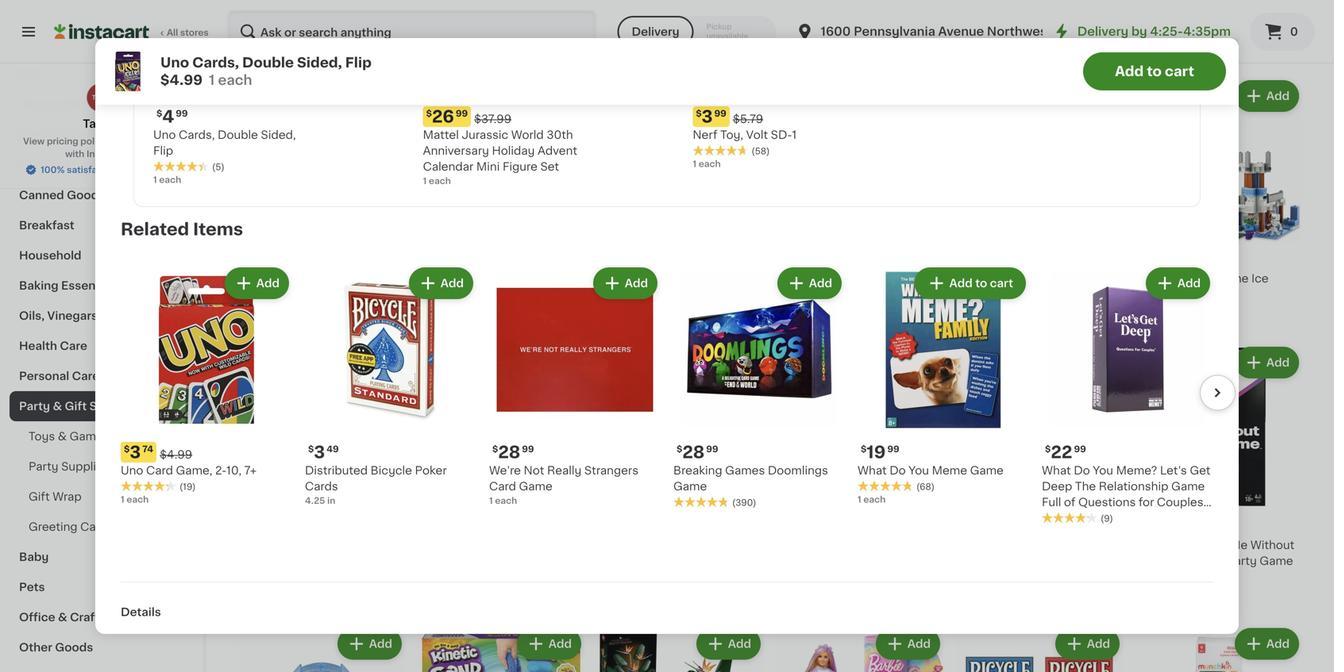 Task type: vqa. For each thing, say whether or not it's contained in the screenshot.
game within "We're Not Really Strangers Card Game 1 each"
yes



Task type: describe. For each thing, give the bounding box(es) containing it.
appaloosa
[[1136, 8, 1196, 19]]

squishmallows for and
[[238, 0, 322, 3]]

3 inside barbie pool party doll house with 3 story slide dreamhouse
[[983, 8, 990, 19]]

players.
[[532, 635, 577, 646]]

99 for breaking games doomlings game
[[707, 445, 719, 454]]

foods
[[74, 99, 110, 110]]

side up battle
[[258, 650, 281, 662]]

0 vertical spatial purple
[[289, 8, 325, 19]]

sided, inside 4 uno cards, double sided, flip
[[526, 273, 561, 284]]

45
[[966, 252, 989, 269]]

1 horizontal spatial add to cart button
[[1084, 52, 1227, 91]]

ice
[[1252, 273, 1269, 284]]

$ inside $ 26 99
[[426, 109, 432, 118]]

double inside 4 uno cards, double sided, flip
[[482, 273, 523, 284]]

4:25-
[[1151, 26, 1184, 37]]

disney inside ravensburger villainous: introduction to evil board game disney 100 edition 1 each
[[275, 305, 314, 316]]

the inside what do you meme? let's get deep the relationship game full of questions for couples card game
[[1076, 482, 1097, 493]]

with for instacart.
[[65, 150, 84, 159]]

$45.99 original price: $48.99 element
[[957, 250, 1123, 271]]

or
[[975, 635, 986, 646]]

2 vertical spatial (5)
[[1015, 574, 1028, 582]]

kit inside lego botanical collection orchid building kit
[[1045, 289, 1061, 300]]

19 inside the item carousel region
[[867, 445, 886, 461]]

1 inside ravensburger villainous: introduction to evil board game disney 100 edition 1 each
[[238, 321, 242, 329]]

a
[[436, 650, 444, 662]]

1 inside uno cards, double sided, flip $4.99 1 each
[[209, 73, 215, 87]]

1 skip from the left
[[834, 650, 857, 662]]

each inside uno cards, double sided, flip $4.99 1 each
[[218, 73, 252, 87]]

the inside squishmallows grady the appaloosa painted horse plush toy - gray
[[1260, 0, 1278, 3]]

target
[[83, 118, 120, 130]]

pink inside the squishmallows pama the strawberry cake pop plush toy - pink
[[449, 23, 472, 35]]

side left or
[[948, 635, 972, 646]]

0 horizontal spatial instructions.
[[252, 635, 322, 646]]

side up conforms
[[859, 635, 883, 646]]

$ 28 99 for breaking games doomlings game
[[677, 445, 719, 461]]

the up the colors
[[501, 650, 520, 662]]

related
[[121, 221, 189, 238]]

light
[[777, 650, 805, 662]]

care for health care
[[60, 341, 87, 352]]

and inside squishmallows ronalda the pink and purple yeti plush toy - pink & purple
[[265, 8, 286, 19]]

tees
[[807, 556, 833, 567]]

- for squishmallows grady the appaloosa painted horse plush toy - gray
[[1193, 23, 1197, 35]]

$5.79
[[733, 114, 764, 125]]

everyone!
[[968, 650, 1024, 662]]

- for squishmallows pama the strawberry cake pop plush toy - pink
[[441, 23, 446, 35]]

game!
[[468, 635, 503, 646]]

0 vertical spatial supplies
[[90, 401, 139, 412]]

avenue
[[939, 26, 985, 37]]

what do you meme game
[[858, 466, 1004, 477]]

what for 19
[[858, 466, 887, 477]]

party inside barbie pool party doll house with 3 story slide dreamhouse
[[1023, 0, 1053, 3]]

(162)
[[1015, 307, 1037, 315]]

game inside "kinetic sand tell me without telling me adult party game"
[[1260, 556, 1294, 567]]

product group containing 36
[[1136, 77, 1303, 317]]

the up includes
[[698, 650, 717, 662]]

1 inside we're not really strangers card game 1 each
[[489, 497, 493, 506]]

dark up safety at the right bottom of the page
[[921, 635, 946, 646]]

essentials
[[61, 280, 120, 292]]

cards, for uno cards, double sided, flip $4.99 1 each
[[192, 56, 239, 70]]

0 horizontal spatial 26
[[432, 108, 454, 125]]

$ for what do you meme game
[[861, 445, 867, 454]]

0 vertical spatial add to cart
[[1116, 65, 1195, 78]]

disney & pixar cars glow racers transforming mack playset button
[[597, 344, 764, 613]]

of down another
[[1059, 666, 1071, 673]]

tougher
[[332, 650, 376, 662]]

kinetic sand tell me without telling me adult party game button
[[1136, 344, 1303, 570]]

questions
[[1079, 497, 1136, 509]]

cards, inside 4 uno cards, double sided, flip
[[443, 273, 479, 284]]

gift wrap
[[29, 492, 82, 503]]

0 vertical spatial flip
[[616, 635, 633, 646]]

flippin'
[[425, 666, 462, 673]]

cart inside the item carousel region
[[990, 278, 1014, 289]]

the inside 7+. contents: 112 cards, instructions. flip the deck, change the game! 2-10 players. play a flip card and all cards change from the light side to the dark side or vice-versa!. the light side plays like classic uno but the dark side has way tougher penalties. a draw 1 on the light side becomes a draw 5 on the dark side! light side skip becomes dark skip everyone! only another flip card changes things back. it's a classic battle of light and dark that's flippin' fun! colors and decorations may vary. includes spanish instructions.  conforms to the safety requirements of astm f963. ce liste
[[1057, 635, 1077, 646]]

0 vertical spatial 30th
[[547, 130, 573, 141]]

service type group
[[618, 16, 777, 48]]

2 change from the left
[[737, 635, 779, 646]]

deli
[[19, 69, 42, 80]]

cutie
[[816, 540, 846, 551]]

you inside 19 what do you meme game
[[649, 273, 669, 284]]

delivery by 4:25-4:35pm
[[1078, 26, 1231, 37]]

do for 19
[[890, 466, 906, 477]]

to inside ravensburger villainous: introduction to evil board game disney 100 edition 1 each
[[310, 289, 321, 300]]

kinetic sand tell me without telling me adult party game
[[1136, 540, 1295, 567]]

$3.74 original price: $4.99 element
[[121, 443, 292, 463]]

dry goods & pasta link
[[10, 120, 193, 150]]

tell
[[1209, 540, 1228, 551]]

0 vertical spatial card
[[636, 635, 661, 646]]

$ 22 99
[[1046, 445, 1087, 461]]

2- inside 7+. contents: 112 cards, instructions. flip the deck, change the game! 2-10 players. play a flip card and all cards change from the light side to the dark side or vice-versa!. the light side plays like classic uno but the dark side has way tougher penalties. a draw 1 on the light side becomes a draw 5 on the dark side! light side skip becomes dark skip everyone! only another flip card changes things back. it's a classic battle of light and dark that's flippin' fun! colors and decorations may vary. includes spanish instructions.  conforms to the safety requirements of astm f963. ce liste
[[506, 635, 517, 646]]

1 vertical spatial me
[[1175, 556, 1192, 567]]

$ for what do you meme? let's get deep the relationship game full of questions for couples card game
[[1046, 445, 1051, 454]]

2 on from the left
[[681, 650, 695, 662]]

uno inside $ 3 74 $4.99 uno card game, 2-10, 7+
[[121, 466, 143, 477]]

0
[[1291, 26, 1299, 37]]

flip inside uno cards, double sided, flip $4.99 1 each
[[345, 56, 372, 70]]

dark down cards,
[[231, 650, 255, 662]]

anniversary for right $26.99 original price: $37.99 element
[[777, 289, 843, 300]]

office
[[19, 613, 55, 624]]

flip inside the uno cards, double sided, flip
[[153, 145, 173, 157]]

household
[[19, 250, 81, 261]]

1 becomes from the left
[[576, 650, 629, 662]]

barbie pool party doll house with 3 story slide dreamhouse
[[957, 0, 1117, 35]]

$ inside $ 3 99
[[696, 109, 702, 118]]

of inside what do you meme? let's get deep the relationship game full of questions for couples card game
[[1065, 497, 1076, 509]]

$48.99
[[1009, 257, 1049, 269]]

36
[[1145, 252, 1168, 269]]

(37)
[[477, 574, 494, 582]]

doll inside barbie cutie reveal cozy cute tees series chelsea lion doll
[[804, 572, 826, 583]]

story
[[993, 8, 1023, 19]]

cards inside distributed bicycle poker cards 4.25 in
[[305, 482, 338, 493]]

office & craft link
[[10, 603, 193, 633]]

pixar
[[651, 540, 679, 551]]

meme?
[[1117, 466, 1158, 477]]

introduction
[[238, 289, 307, 300]]

1 horizontal spatial me
[[1231, 540, 1248, 551]]

add to cart inside the item carousel region
[[950, 278, 1014, 289]]

get
[[1190, 466, 1211, 477]]

relationship
[[1099, 482, 1169, 493]]

2 draw from the left
[[641, 650, 668, 662]]

2- inside $ 3 74 $4.99 uno card game, 2-10, 7+
[[215, 466, 226, 477]]

1 vertical spatial cards
[[80, 522, 114, 533]]

gray
[[1200, 23, 1227, 35]]

couples
[[1158, 497, 1204, 509]]

1 horizontal spatial card
[[1123, 650, 1148, 662]]

not inside we're not really strangers card game 1 each
[[524, 466, 545, 477]]

plush for appaloosa
[[1136, 23, 1167, 35]]

squishmallows for cake
[[418, 0, 501, 3]]

(5) inside product 'group'
[[477, 291, 489, 300]]

pool
[[996, 0, 1020, 3]]

the left safety at the right bottom of the page
[[922, 666, 941, 673]]

light up conforms
[[832, 635, 856, 646]]

meme inside the item carousel region
[[932, 466, 968, 477]]

1 vertical spatial calendar
[[777, 305, 828, 316]]

care for personal care
[[72, 371, 99, 382]]

card inside what do you meme? let's get deep the relationship game full of questions for couples card game
[[1042, 513, 1069, 524]]

$ 26 99
[[426, 108, 468, 125]]

1 inside lego kids' star wars the mandalorians n-1 starfighter microfighter construction set
[[869, 8, 873, 19]]

health
[[19, 341, 57, 352]]

2 skip from the left
[[942, 650, 965, 662]]

world for leftmost $26.99 original price: $37.99 element
[[511, 130, 544, 141]]

the inside lego kids' star wars the mandalorians n-1 starfighter microfighter construction set
[[899, 0, 917, 3]]

target logo image
[[86, 83, 116, 113]]

pop
[[513, 8, 536, 19]]

other
[[19, 643, 52, 654]]

side right light
[[808, 650, 832, 662]]

the inside lego minecraft the ice castle building kit
[[1228, 273, 1249, 284]]

flip inside 7+. contents: 112 cards, instructions. flip the deck, change the game! 2-10 players. play a flip card and all cards change from the light side to the dark side or vice-versa!. the light side plays like classic uno but the dark side has way tougher penalties. a draw 1 on the light side becomes a draw 5 on the dark side! light side skip becomes dark skip everyone! only another flip card changes things back. it's a classic battle of light and dark that's flippin' fun! colors and decorations may vary. includes spanish instructions.  conforms to the safety requirements of astm f963. ce liste
[[324, 635, 344, 646]]

distributed bicycle poker cards 4.25 in
[[305, 466, 447, 506]]

product group containing 22
[[1042, 265, 1214, 526]]

ronalda
[[325, 0, 370, 3]]

baby
[[19, 552, 49, 563]]

0 vertical spatial gift
[[65, 401, 87, 412]]

squishmallows grady the appaloosa painted horse plush toy - gray button
[[1136, 0, 1303, 50]]

0 horizontal spatial advent
[[538, 145, 578, 157]]

greeting cards link
[[10, 512, 193, 543]]

without
[[1251, 540, 1295, 551]]

n-
[[855, 8, 869, 19]]

barbie cutie reveal cozy cute tees series chelsea lion doll
[[777, 540, 919, 583]]

26 inside product 'group'
[[786, 252, 808, 269]]

barbie for with
[[957, 0, 993, 3]]

baby link
[[10, 543, 193, 573]]

toy inside squishmallows ronalda the pink and purple yeti plush toy - pink & purple
[[384, 8, 404, 19]]

wars
[[868, 0, 896, 3]]

0 horizontal spatial classic
[[121, 650, 159, 662]]

0 horizontal spatial calendar
[[423, 161, 474, 172]]

instacart.
[[87, 150, 130, 159]]

19 for 19 what do you meme game
[[606, 252, 626, 269]]

4.25
[[305, 497, 325, 506]]

we're
[[489, 466, 521, 477]]

lego for 45
[[957, 273, 989, 284]]

playset
[[597, 572, 639, 583]]

colors
[[490, 666, 527, 673]]

breakfast
[[19, 220, 74, 231]]

4 inside 4 uno cards, double sided, flip
[[427, 252, 439, 269]]

set for right $26.99 original price: $37.99 element
[[894, 305, 913, 316]]

99 for what do you meme game
[[888, 445, 900, 454]]

do inside 19 what do you meme game
[[629, 273, 646, 284]]

product group containing 26
[[777, 77, 944, 331]]

mandalorians
[[777, 8, 852, 19]]

of down has
[[298, 666, 309, 673]]

mattel for right $26.99 original price: $37.99 element
[[777, 273, 813, 284]]

0 horizontal spatial $26.99 original price: $37.99 element
[[423, 107, 580, 127]]

transforming
[[639, 556, 713, 567]]

goods for dry
[[43, 130, 81, 141]]

1 horizontal spatial classic
[[220, 666, 259, 673]]

game inside ravensburger villainous: introduction to evil board game disney 100 edition 1 each
[[238, 305, 272, 316]]

lego inside lego kids' star wars the mandalorians n-1 starfighter microfighter construction set
[[777, 0, 810, 3]]

includes
[[680, 666, 727, 673]]

prepared foods
[[19, 99, 110, 110]]

card inside $ 3 74 $4.99 uno card game, 2-10, 7+
[[146, 466, 173, 477]]

1 vertical spatial supplies
[[61, 462, 109, 473]]

add to cart button inside the item carousel region
[[917, 269, 1025, 298]]

with for 3
[[957, 8, 980, 19]]

1 vertical spatial instructions.
[[777, 666, 847, 673]]

goods for other
[[55, 643, 93, 654]]

building inside lego botanical collection orchid building kit
[[997, 289, 1043, 300]]

health care
[[19, 341, 87, 352]]

craft
[[70, 613, 100, 624]]

delivery for delivery by 4:25-4:35pm
[[1078, 26, 1129, 37]]

(68) for add to cart
[[917, 483, 935, 492]]

1 vertical spatial purple
[[284, 23, 320, 35]]

holiday for leftmost $26.99 original price: $37.99 element
[[492, 145, 535, 157]]

$ 3 74 $4.99 uno card game, 2-10, 7+
[[121, 445, 257, 477]]

the up tougher
[[347, 635, 366, 646]]

games inside breaking games doomlings game
[[726, 466, 765, 477]]

cards,
[[215, 635, 249, 646]]

delivery by 4:25-4:35pm link
[[1053, 22, 1231, 41]]

light down way
[[312, 666, 336, 673]]

99 inside $ 3 99
[[715, 109, 727, 118]]

dark down cards
[[719, 650, 744, 662]]

set inside lego kids' star wars the mandalorians n-1 starfighter microfighter construction set
[[925, 23, 943, 35]]

side down players.
[[550, 650, 574, 662]]

prepared
[[19, 99, 72, 110]]

1 vertical spatial advent
[[892, 289, 931, 300]]

doll inside barbie pool party doll house with 3 story slide dreamhouse
[[1056, 0, 1078, 3]]

mack
[[715, 556, 746, 567]]

game inside breaking games doomlings game
[[674, 482, 707, 493]]

oils,
[[19, 311, 45, 322]]

(58)
[[752, 147, 770, 156]]

spanish
[[730, 666, 775, 673]]

like
[[1167, 635, 1186, 646]]

dark left everyone!
[[915, 650, 940, 662]]

$ inside $ 3 74 $4.99 uno card game, 2-10, 7+
[[124, 445, 130, 454]]

& inside the disney & pixar cars glow racers transforming mack playset
[[639, 540, 648, 551]]

you for 19
[[909, 466, 930, 477]]

baking essentials
[[19, 280, 120, 292]]

0 vertical spatial $37.99
[[474, 114, 512, 125]]

0 horizontal spatial gift
[[29, 492, 50, 503]]

barbie for tees
[[777, 540, 813, 551]]

jurassic for right $26.99 original price: $37.99 element
[[816, 273, 862, 284]]

vary.
[[650, 666, 677, 673]]

19 what do you meme game
[[597, 252, 744, 284]]

1 vertical spatial flip
[[1102, 650, 1120, 662]]

1 vertical spatial 30th
[[901, 273, 927, 284]]

1 horizontal spatial cart
[[1165, 65, 1195, 78]]

toys & games
[[29, 431, 109, 443]]

and up 5
[[664, 635, 685, 646]]

side left plays
[[1108, 635, 1131, 646]]

instacart logo image
[[54, 22, 149, 41]]

squishmallows ronalda the pink and purple yeti plush toy - pink & purple button
[[238, 0, 405, 50]]



Task type: locate. For each thing, give the bounding box(es) containing it.
to down delivery by 4:25-4:35pm
[[1147, 65, 1162, 78]]

lego inside lego botanical collection orchid building kit
[[957, 273, 989, 284]]

toy inside squishmallows grady the appaloosa painted horse plush toy - gray
[[1170, 23, 1190, 35]]

oils, vinegars, & spices link
[[10, 301, 193, 331]]

100
[[317, 305, 337, 316]]

0 horizontal spatial $37.99
[[474, 114, 512, 125]]

mini for leftmost $26.99 original price: $37.99 element
[[477, 161, 500, 172]]

plush inside the squishmallows pama the strawberry cake pop plush toy - pink
[[538, 8, 569, 19]]

barbie up dreamhouse
[[957, 0, 993, 3]]

1 on from the left
[[484, 650, 499, 662]]

2-
[[215, 466, 226, 477], [506, 635, 517, 646]]

squishmallows inside the squishmallows pama the strawberry cake pop plush toy - pink
[[418, 0, 501, 3]]

1 horizontal spatial calendar
[[777, 305, 828, 316]]

toy for strawberry
[[418, 23, 438, 35]]

mini for right $26.99 original price: $37.99 element
[[830, 305, 854, 316]]

to down 45
[[976, 278, 988, 289]]

0 vertical spatial not
[[113, 137, 129, 146]]

all stores
[[167, 28, 209, 37]]

dry goods & pasta
[[19, 130, 128, 141]]

3 for $ 3 74 $4.99 uno card game, 2-10, 7+
[[130, 445, 141, 461]]

1 building from the left
[[997, 289, 1043, 300]]

$4.99
[[160, 73, 203, 87], [160, 450, 192, 461]]

dark
[[921, 635, 946, 646], [231, 650, 255, 662], [719, 650, 744, 662], [915, 650, 940, 662], [363, 666, 387, 673]]

add to cart
[[1116, 65, 1195, 78], [950, 278, 1014, 289]]

cozy
[[889, 540, 918, 551]]

0 horizontal spatial 4
[[162, 108, 174, 125]]

19 inside 19 what do you meme game
[[606, 252, 626, 269]]

plays
[[1134, 635, 1164, 646]]

slide
[[1026, 8, 1054, 19]]

1 horizontal spatial lego
[[957, 273, 989, 284]]

add to cart button down delivery by 4:25-4:35pm
[[1084, 52, 1227, 91]]

$37.99 inside product 'group'
[[828, 257, 866, 269]]

(5) down the uno cards, double sided, flip
[[212, 163, 225, 172]]

2 squishmallows from the left
[[418, 0, 501, 3]]

bicycle
[[371, 466, 412, 477]]

changes
[[1151, 650, 1199, 662]]

0 horizontal spatial add to cart
[[950, 278, 1014, 289]]

mattel inside product 'group'
[[777, 273, 813, 284]]

1 vertical spatial (68)
[[917, 483, 935, 492]]

jurassic for leftmost $26.99 original price: $37.99 element
[[462, 130, 509, 141]]

0 horizontal spatial doll
[[804, 572, 826, 583]]

plush inside squishmallows grady the appaloosa painted horse plush toy - gray
[[1136, 23, 1167, 35]]

1 horizontal spatial (68)
[[917, 483, 935, 492]]

1 horizontal spatial holiday
[[846, 289, 889, 300]]

2- right game!
[[506, 635, 517, 646]]

condiments & sauces link
[[10, 150, 193, 180]]

0 horizontal spatial disney
[[275, 305, 314, 316]]

1 horizontal spatial $ 28 99
[[677, 445, 719, 461]]

each
[[603, 22, 625, 31], [218, 73, 252, 87], [699, 160, 721, 168], [159, 176, 181, 184], [429, 177, 451, 186], [424, 304, 446, 312], [603, 304, 625, 312], [244, 321, 266, 329], [783, 321, 805, 329], [127, 496, 149, 505], [864, 496, 886, 505], [495, 497, 517, 506]]

the right pama
[[538, 0, 557, 3]]

0 vertical spatial mattel
[[423, 130, 459, 141]]

card down the we're
[[489, 482, 516, 493]]

the up conforms
[[900, 635, 918, 646]]

party down toys
[[29, 462, 58, 473]]

f963.
[[1109, 666, 1141, 673]]

uno inside 4 uno cards, double sided, flip
[[418, 273, 441, 284]]

the right from
[[811, 635, 829, 646]]

set
[[925, 23, 943, 35], [541, 161, 559, 172], [894, 305, 913, 316]]

add to cart button down 45
[[917, 269, 1025, 298]]

1 horizontal spatial figure
[[857, 305, 892, 316]]

1 horizontal spatial draw
[[641, 650, 668, 662]]

squishmallows grady the appaloosa painted horse plush toy - gray
[[1136, 0, 1278, 35]]

telling
[[1136, 556, 1172, 567]]

toy down strawberry
[[418, 23, 438, 35]]

card up f963.
[[1123, 650, 1148, 662]]

a up may
[[632, 650, 638, 662]]

3 left 74
[[130, 445, 141, 461]]

99 inside $ 19 99
[[888, 445, 900, 454]]

each inside we're not really strangers card game 1 each
[[495, 497, 517, 506]]

1 vertical spatial 26
[[786, 252, 808, 269]]

me down "sand"
[[1175, 556, 1192, 567]]

1 horizontal spatial 4
[[427, 252, 439, 269]]

2- down the $3.74 original price: $4.99 element
[[215, 466, 226, 477]]

party inside "kinetic sand tell me without telling me adult party game"
[[1228, 556, 1257, 567]]

goods down craft
[[55, 643, 93, 654]]

1600
[[821, 26, 851, 37]]

3 for $ 3 99
[[702, 108, 713, 125]]

1 vertical spatial a
[[632, 650, 638, 662]]

0 vertical spatial cart
[[1165, 65, 1195, 78]]

cards, for uno cards, double sided, flip
[[179, 130, 215, 141]]

game inside we're not really strangers card game 1 each
[[519, 482, 553, 493]]

uno inside the uno cards, double sided, flip
[[153, 130, 176, 141]]

me
[[1231, 540, 1248, 551], [1175, 556, 1192, 567]]

games down party & gift supplies
[[70, 431, 109, 443]]

wrap
[[53, 492, 82, 503]]

light up another
[[1080, 635, 1105, 646]]

uno inside uno cards, double sided, flip $4.99 1 each
[[160, 56, 189, 70]]

sand
[[1178, 540, 1206, 551]]

0 horizontal spatial -
[[238, 23, 243, 35]]

the down cards,
[[209, 650, 228, 662]]

lego inside lego minecraft the ice castle building kit
[[1136, 273, 1169, 284]]

0 horizontal spatial on
[[484, 650, 499, 662]]

to right conforms
[[908, 666, 919, 673]]

(23)
[[1195, 307, 1212, 315]]

do
[[629, 273, 646, 284], [890, 466, 906, 477], [1074, 466, 1091, 477]]

lego
[[777, 0, 810, 3], [957, 273, 989, 284], [1136, 273, 1169, 284]]

1 horizontal spatial toy
[[418, 23, 438, 35]]

of
[[1065, 497, 1076, 509], [298, 666, 309, 673], [1059, 666, 1071, 673]]

1600 pennsylvania avenue northwest
[[821, 26, 1052, 37]]

change up side!
[[737, 635, 779, 646]]

vinegars,
[[47, 311, 101, 322]]

(68) down what do you meme game
[[917, 483, 935, 492]]

plush right pop
[[538, 8, 569, 19]]

- left gray
[[1193, 23, 1197, 35]]

barbie inside barbie pool party doll house with 3 story slide dreamhouse
[[957, 0, 993, 3]]

mini inside product 'group'
[[830, 305, 854, 316]]

99 for we're not really strangers card game
[[522, 445, 534, 454]]

sided, inside the uno cards, double sided, flip
[[261, 130, 296, 141]]

3 - from the left
[[1193, 23, 1197, 35]]

purple
[[289, 8, 325, 19], [284, 23, 320, 35]]

1 horizontal spatial skip
[[942, 650, 965, 662]]

mattel for leftmost $26.99 original price: $37.99 element
[[423, 130, 459, 141]]

ravensburger
[[238, 273, 316, 284]]

double inside the uno cards, double sided, flip
[[218, 130, 258, 141]]

1 horizontal spatial 26
[[786, 252, 808, 269]]

1 - from the left
[[238, 23, 243, 35]]

canned goods & soups link
[[10, 180, 193, 211]]

10,
[[226, 466, 242, 477]]

draw
[[447, 650, 474, 662], [641, 650, 668, 662]]

supplies
[[90, 401, 139, 412], [61, 462, 109, 473]]

$ 28 99 up breaking
[[677, 445, 719, 461]]

$4.99 up $ 4 99
[[160, 73, 203, 87]]

3 for $ 3 49
[[314, 445, 325, 461]]

to left "evil"
[[310, 289, 321, 300]]

lego up castle
[[1136, 273, 1169, 284]]

$ inside $ 3 49
[[308, 445, 314, 454]]

1 change from the left
[[402, 635, 444, 646]]

and right the colors
[[530, 666, 551, 673]]

squishmallows for painted
[[1136, 0, 1220, 3]]

the up starfighter
[[899, 0, 917, 3]]

0 horizontal spatial world
[[511, 130, 544, 141]]

skip up safety at the right bottom of the page
[[942, 650, 965, 662]]

None search field
[[227, 10, 597, 54]]

party supplies link
[[10, 452, 193, 482]]

1 horizontal spatial games
[[726, 466, 765, 477]]

$ inside '$ 22 99'
[[1046, 445, 1051, 454]]

2 vertical spatial card
[[1042, 513, 1069, 524]]

0 vertical spatial mattel jurassic world 30th anniversary holiday advent calendar mini figure set 1 each
[[423, 130, 578, 186]]

28 for breaking games doomlings game
[[683, 445, 705, 461]]

0 vertical spatial $26.99 original price: $37.99 element
[[423, 107, 580, 127]]

a right the it's
[[211, 666, 218, 673]]

product group containing 4
[[418, 77, 585, 314]]

2 vertical spatial the
[[1057, 635, 1077, 646]]

card down full at the bottom right of the page
[[1042, 513, 1069, 524]]

1 vertical spatial cart
[[990, 278, 1014, 289]]

with up 'condiments & sauces'
[[65, 150, 84, 159]]

adult
[[1195, 556, 1225, 567]]

0 vertical spatial a
[[606, 635, 613, 646]]

care up party & gift supplies
[[72, 371, 99, 382]]

0 vertical spatial card
[[146, 466, 173, 477]]

cards, inside the uno cards, double sided, flip
[[179, 130, 215, 141]]

the up "questions"
[[1076, 482, 1097, 493]]

1 horizontal spatial do
[[890, 466, 906, 477]]

party up slide
[[1023, 0, 1053, 3]]

the inside squishmallows ronalda the pink and purple yeti plush toy - pink & purple
[[373, 0, 392, 3]]

what inside 19 what do you meme game
[[597, 273, 627, 284]]

0 horizontal spatial sided,
[[261, 130, 296, 141]]

0 horizontal spatial barbie
[[777, 540, 813, 551]]

cards up 4.25
[[305, 482, 338, 493]]

2 vertical spatial set
[[894, 305, 913, 316]]

card
[[636, 635, 661, 646], [1123, 650, 1148, 662]]

goods down satisfaction at the top of the page
[[67, 190, 105, 201]]

3 inside $ 3 74 $4.99 uno card game, 2-10, 7+
[[130, 445, 141, 461]]

2 vertical spatial a
[[211, 666, 218, 673]]

anniversary inside product 'group'
[[777, 289, 843, 300]]

0 horizontal spatial cards
[[80, 522, 114, 533]]

mattel jurassic world 30th anniversary holiday advent calendar mini figure set 1 each for right $26.99 original price: $37.99 element
[[777, 273, 931, 329]]

supplies down personal care 'link'
[[90, 401, 139, 412]]

0 horizontal spatial add to cart button
[[917, 269, 1025, 298]]

19 for 19
[[247, 252, 266, 269]]

1 vertical spatial world
[[865, 273, 898, 284]]

becomes down play
[[576, 650, 629, 662]]

kit inside lego minecraft the ice castle building kit
[[1223, 289, 1238, 300]]

cards, inside uno cards, double sided, flip $4.99 1 each
[[192, 56, 239, 70]]

set for leftmost $26.99 original price: $37.99 element
[[541, 161, 559, 172]]

ce
[[1143, 666, 1159, 673]]

0 horizontal spatial cart
[[990, 278, 1014, 289]]

double for uno cards, double sided, flip
[[218, 130, 258, 141]]

kit
[[1045, 289, 1061, 300], [1223, 289, 1238, 300]]

0 vertical spatial barbie
[[957, 0, 993, 3]]

plush down appaloosa
[[1136, 23, 1167, 35]]

$4.99 inside $ 3 74 $4.99 uno card game, 2-10, 7+
[[160, 450, 192, 461]]

to inside the item carousel region
[[976, 278, 988, 289]]

1 $ 28 99 from the left
[[493, 445, 534, 461]]

$ for uno cards, double sided, flip
[[157, 109, 162, 118]]

with
[[957, 8, 980, 19], [65, 150, 84, 159]]

by
[[1132, 26, 1148, 37]]

$3.99 original price: $5.79 element
[[693, 107, 850, 127]]

dark down tougher
[[363, 666, 387, 673]]

it's
[[192, 666, 208, 673]]

0 vertical spatial $4.99
[[160, 73, 203, 87]]

disney down introduction
[[275, 305, 314, 316]]

2 becomes from the left
[[860, 650, 912, 662]]

2 building from the left
[[1175, 289, 1220, 300]]

1 vertical spatial not
[[524, 466, 545, 477]]

doll down tees
[[804, 572, 826, 583]]

$19.99 original price: $34.99 element
[[238, 250, 405, 271]]

really
[[547, 466, 582, 477]]

1 kit from the left
[[1045, 289, 1061, 300]]

$ 28 99
[[493, 445, 534, 461], [677, 445, 719, 461]]

5
[[671, 650, 678, 662]]

1 vertical spatial mini
[[830, 305, 854, 316]]

0 horizontal spatial flip
[[616, 635, 633, 646]]

1 vertical spatial $37.99
[[828, 257, 866, 269]]

play
[[580, 635, 604, 646]]

plush down the ronalda
[[351, 8, 381, 19]]

0 vertical spatial 4
[[162, 108, 174, 125]]

party inside party supplies link
[[29, 462, 58, 473]]

card inside we're not really strangers card game 1 each
[[489, 482, 516, 493]]

meme
[[672, 273, 707, 284], [932, 466, 968, 477]]

1 horizontal spatial mattel
[[777, 273, 813, 284]]

all
[[167, 28, 178, 37]]

2 horizontal spatial toy
[[1170, 23, 1190, 35]]

0 vertical spatial mini
[[477, 161, 500, 172]]

28 up breaking
[[683, 445, 705, 461]]

each inside ravensburger villainous: introduction to evil board game disney 100 edition 1 each
[[244, 321, 266, 329]]

$12.99 original price: $17.99 element
[[1136, 517, 1303, 538]]

(68) down 19 what do you meme game
[[656, 291, 675, 300]]

99 inside $ 26 99
[[456, 109, 468, 118]]

another
[[1056, 650, 1100, 662]]

99 for what do you meme? let's get deep the relationship game full of questions for couples card game
[[1075, 445, 1087, 454]]

product group
[[238, 77, 405, 331], [418, 77, 585, 314], [597, 77, 764, 314], [777, 77, 944, 331], [957, 77, 1123, 317], [1136, 77, 1303, 317], [121, 265, 292, 507], [305, 265, 477, 508], [489, 265, 661, 508], [674, 265, 845, 510], [858, 265, 1030, 507], [1042, 265, 1214, 526], [238, 344, 405, 597], [418, 344, 585, 597], [597, 344, 764, 613], [777, 344, 944, 598], [957, 344, 1123, 597], [1136, 344, 1303, 570], [238, 626, 405, 673], [418, 626, 585, 673], [597, 626, 764, 673], [777, 626, 944, 673], [957, 626, 1123, 673], [1136, 626, 1303, 673]]

flip inside 4 uno cards, double sided, flip
[[563, 273, 583, 284]]

0 vertical spatial meme
[[672, 273, 707, 284]]

3 left 49
[[314, 445, 325, 461]]

related items
[[121, 221, 243, 238]]

uno cards, double sided, flip $4.99 1 each
[[160, 56, 372, 87]]

1 horizontal spatial $26.99 original price: $37.99 element
[[777, 250, 944, 271]]

(390)
[[733, 499, 757, 508]]

1 horizontal spatial 28
[[683, 445, 705, 461]]

purple up uno cards, double sided, flip $4.99 1 each
[[284, 23, 320, 35]]

$26.99 original price: $37.99 element
[[423, 107, 580, 127], [777, 250, 944, 271]]

$ for breaking games doomlings game
[[677, 445, 683, 454]]

world for right $26.99 original price: $37.99 element
[[865, 273, 898, 284]]

add to cart down delivery by 4:25-4:35pm
[[1116, 65, 1195, 78]]

uno inside 7+. contents: 112 cards, instructions. flip the deck, change the game! 2-10 players. play a flip card and all cards change from the light side to the dark side or vice-versa!. the light side plays like classic uno but the dark side has way tougher penalties. a draw 1 on the light side becomes a draw 5 on the dark side! light side skip becomes dark skip everyone! only another flip card changes things back. it's a classic battle of light and dark that's flippin' fun! colors and decorations may vary. includes spanish instructions.  conforms to the safety requirements of astm f963. ce liste
[[162, 650, 185, 662]]

you for 22
[[1093, 466, 1114, 477]]

0 vertical spatial cards,
[[192, 56, 239, 70]]

chelsea
[[874, 556, 919, 567]]

$ inside $ 19 99
[[861, 445, 867, 454]]

product group containing 45
[[957, 77, 1123, 317]]

2 horizontal spatial 19
[[867, 445, 886, 461]]

care inside 'link'
[[72, 371, 99, 382]]

sided, for uno cards, double sided, flip $4.99 1 each
[[297, 56, 342, 70]]

party inside 'party & gift supplies' link
[[19, 401, 50, 412]]

breaking games doomlings game
[[674, 466, 829, 493]]

1 vertical spatial cards,
[[179, 130, 215, 141]]

double inside uno cards, double sided, flip $4.99 1 each
[[242, 56, 294, 70]]

- down strawberry
[[441, 23, 446, 35]]

$
[[157, 109, 162, 118], [426, 109, 432, 118], [696, 109, 702, 118], [124, 445, 130, 454], [308, 445, 314, 454], [493, 445, 498, 454], [677, 445, 683, 454], [861, 445, 867, 454], [1046, 445, 1051, 454]]

holiday inside product 'group'
[[846, 289, 889, 300]]

add to cart down 45
[[950, 278, 1014, 289]]

0 horizontal spatial 28
[[498, 445, 521, 461]]

with inside barbie pool party doll house with 3 story slide dreamhouse
[[957, 8, 980, 19]]

instructions. down light
[[777, 666, 847, 673]]

personal
[[19, 371, 69, 382]]

delivery inside button
[[632, 26, 680, 37]]

100% satisfaction guarantee button
[[25, 160, 178, 176]]

affiliated
[[132, 137, 172, 146]]

pets link
[[10, 573, 193, 603]]

me right tell
[[1231, 540, 1248, 551]]

on down game!
[[484, 650, 499, 662]]

- inside the squishmallows pama the strawberry cake pop plush toy - pink
[[441, 23, 446, 35]]

to up conforms
[[886, 635, 897, 646]]

0 horizontal spatial skip
[[834, 650, 857, 662]]

toy for appaloosa
[[1170, 23, 1190, 35]]

2 horizontal spatial what
[[1042, 466, 1072, 477]]

100% satisfaction guarantee
[[41, 166, 168, 174]]

star
[[843, 0, 865, 3]]

figure for leftmost $26.99 original price: $37.99 element
[[503, 161, 538, 172]]

disney inside the disney & pixar cars glow racers transforming mack playset
[[597, 540, 637, 551]]

plush inside squishmallows ronalda the pink and purple yeti plush toy - pink & purple
[[351, 8, 381, 19]]

(19)
[[180, 483, 196, 492]]

1 28 from the left
[[498, 445, 521, 461]]

squishmallows left the ronalda
[[238, 0, 322, 3]]

disney up racers on the bottom left
[[597, 540, 637, 551]]

1 horizontal spatial you
[[909, 466, 930, 477]]

0 vertical spatial disney
[[275, 305, 314, 316]]

light down 10
[[523, 650, 547, 662]]

99 for uno cards, double sided, flip
[[176, 109, 188, 118]]

delivery for delivery
[[632, 26, 680, 37]]

$4.99 inside uno cards, double sided, flip $4.99 1 each
[[160, 73, 203, 87]]

1 vertical spatial mattel
[[777, 273, 813, 284]]

strangers
[[585, 466, 639, 477]]

delivery down house
[[1078, 26, 1129, 37]]

cards
[[703, 635, 734, 646]]

1 vertical spatial (5)
[[477, 291, 489, 300]]

figure for right $26.99 original price: $37.99 element
[[857, 305, 892, 316]]

1 vertical spatial meme
[[932, 466, 968, 477]]

game inside 19 what do you meme game
[[710, 273, 744, 284]]

northwest
[[988, 26, 1052, 37]]

2 28 from the left
[[683, 445, 705, 461]]

to
[[1147, 65, 1162, 78], [976, 278, 988, 289], [310, 289, 321, 300], [886, 635, 897, 646], [908, 666, 919, 673]]

you inside what do you meme? let's get deep the relationship game full of questions for couples card game
[[1093, 466, 1114, 477]]

0 horizontal spatial mattel
[[423, 130, 459, 141]]

building down botanical at the top right of page
[[997, 289, 1043, 300]]

(9)
[[1101, 515, 1114, 524]]

0 horizontal spatial squishmallows
[[238, 0, 322, 3]]

the left game!
[[446, 635, 465, 646]]

with up avenue
[[957, 8, 980, 19]]

and
[[265, 8, 286, 19], [664, 635, 685, 646], [339, 666, 360, 673], [530, 666, 551, 673]]

mattel jurassic world 30th anniversary holiday advent calendar mini figure set 1 each for leftmost $26.99 original price: $37.99 element
[[423, 130, 578, 186]]

2 $ 28 99 from the left
[[677, 445, 719, 461]]

versa!.
[[1017, 635, 1054, 646]]

do inside what do you meme? let's get deep the relationship game full of questions for couples card game
[[1074, 466, 1091, 477]]

0 vertical spatial the
[[1228, 273, 1249, 284]]

7+. contents: 112 cards, instructions. flip the deck, change the game! 2-10 players. play a flip card and all cards change from the light side to the dark side or vice-versa!. the light side plays like classic uno but the dark side has way tougher penalties. a draw 1 on the light side becomes a draw 5 on the dark side! light side skip becomes dark skip everyone! only another flip card changes things back. it's a classic battle of light and dark that's flippin' fun! colors and decorations may vary. includes spanish instructions.  conforms to the safety requirements of astm f963. ce liste
[[121, 635, 1199, 673]]

$ for we're not really strangers card game
[[493, 445, 498, 454]]

0 vertical spatial games
[[70, 431, 109, 443]]

building down minecraft
[[1175, 289, 1220, 300]]

28 up the we're
[[498, 445, 521, 461]]

oils, vinegars, & spices
[[19, 311, 154, 322]]

0 horizontal spatial toy
[[384, 8, 404, 19]]

0 horizontal spatial a
[[211, 666, 218, 673]]

the inside the squishmallows pama the strawberry cake pop plush toy - pink
[[538, 0, 557, 3]]

49
[[327, 445, 339, 454]]

1 horizontal spatial doll
[[1056, 0, 1078, 3]]

$5.99 element
[[957, 517, 1123, 538]]

the left ice at the top right of page
[[1228, 273, 1249, 284]]

(5) down $5.99 element
[[1015, 574, 1028, 582]]

- inside squishmallows grady the appaloosa painted horse plush toy - gray
[[1193, 23, 1197, 35]]

stores
[[180, 28, 209, 37]]

1 horizontal spatial 30th
[[901, 273, 927, 284]]

kids'
[[813, 0, 840, 3]]

what inside what do you meme? let's get deep the relationship game full of questions for couples card game
[[1042, 466, 1072, 477]]

7+.
[[121, 635, 136, 646]]

0 vertical spatial (68)
[[656, 291, 675, 300]]

plush for strawberry
[[538, 8, 569, 19]]

what for 22
[[1042, 466, 1072, 477]]

3 inside $3.99 original price: $5.79 element
[[702, 108, 713, 125]]

goods for canned
[[67, 190, 105, 201]]

lego up mandalorians
[[777, 0, 810, 3]]

- inside squishmallows ronalda the pink and purple yeti plush toy - pink & purple
[[238, 23, 243, 35]]

0 horizontal spatial (5)
[[212, 163, 225, 172]]

1 squishmallows from the left
[[238, 0, 322, 3]]

goods down prepared foods on the left of page
[[43, 130, 81, 141]]

squishmallows up strawberry
[[418, 0, 501, 3]]

3 squishmallows from the left
[[1136, 0, 1220, 3]]

care down vinegars,
[[60, 341, 87, 352]]

& inside squishmallows ronalda the pink and purple yeti plush toy - pink & purple
[[273, 23, 282, 35]]

figure inside product 'group'
[[857, 305, 892, 316]]

change up penalties.
[[402, 635, 444, 646]]

not up instacart. on the top left
[[113, 137, 129, 146]]

0 vertical spatial goods
[[43, 130, 81, 141]]

1 horizontal spatial on
[[681, 650, 695, 662]]

light
[[832, 635, 856, 646], [1080, 635, 1105, 646], [523, 650, 547, 662], [312, 666, 336, 673]]

1 vertical spatial holiday
[[846, 289, 889, 300]]

99 inside '$ 22 99'
[[1075, 445, 1087, 454]]

holiday for right $26.99 original price: $37.99 element
[[846, 289, 889, 300]]

0 horizontal spatial 19
[[247, 252, 266, 269]]

(68) inside the item carousel region
[[917, 483, 935, 492]]

kit down the collection
[[1045, 289, 1061, 300]]

do for 22
[[1074, 466, 1091, 477]]

not inside view pricing policy. not affiliated with instacart.
[[113, 137, 129, 146]]

sided, for uno cards, double sided, flip
[[261, 130, 296, 141]]

jurassic inside product 'group'
[[816, 273, 862, 284]]

0 vertical spatial world
[[511, 130, 544, 141]]

0 horizontal spatial mattel jurassic world 30th anniversary holiday advent calendar mini figure set 1 each
[[423, 130, 578, 186]]

1 vertical spatial doll
[[804, 572, 826, 583]]

purple left yeti
[[289, 8, 325, 19]]

mattel
[[423, 130, 459, 141], [777, 273, 813, 284]]

skip up conforms
[[834, 650, 857, 662]]

$ 4 99
[[157, 108, 188, 125]]

flip up may
[[616, 635, 633, 646]]

toy down appaloosa
[[1170, 23, 1190, 35]]

barbie up cute
[[777, 540, 813, 551]]

28 for we're not really strangers card game
[[498, 445, 521, 461]]

1 draw from the left
[[447, 650, 474, 662]]

$ 28 99 for we're not really strangers card game
[[493, 445, 534, 461]]

double for uno cards, double sided, flip $4.99 1 each
[[242, 56, 294, 70]]

3 up dreamhouse
[[983, 8, 990, 19]]

0 horizontal spatial mini
[[477, 161, 500, 172]]

item carousel region
[[121, 258, 1236, 544]]

2 horizontal spatial a
[[632, 650, 638, 662]]

1 horizontal spatial barbie
[[957, 0, 993, 3]]

a
[[606, 635, 613, 646], [632, 650, 638, 662], [211, 666, 218, 673]]

the up another
[[1057, 635, 1077, 646]]

$ for distributed bicycle poker cards
[[308, 445, 314, 454]]

uno cards, double sided, flip
[[153, 130, 296, 157]]

0 vertical spatial sided,
[[297, 56, 342, 70]]

1 inside 7+. contents: 112 cards, instructions. flip the deck, change the game! 2-10 players. play a flip card and all cards change from the light side to the dark side or vice-versa!. the light side plays like classic uno but the dark side has way tougher penalties. a draw 1 on the light side becomes a draw 5 on the dark side! light side skip becomes dark skip everyone! only another flip card changes things back. it's a classic battle of light and dark that's flippin' fun! colors and decorations may vary. includes spanish instructions.  conforms to the safety requirements of astm f963. ce liste
[[477, 650, 482, 662]]

100%
[[41, 166, 65, 174]]

(68) for add
[[656, 291, 675, 300]]

and down tougher
[[339, 666, 360, 673]]

and up uno cards, double sided, flip $4.99 1 each
[[265, 8, 286, 19]]

lego for 36
[[1136, 273, 1169, 284]]

0 vertical spatial 26
[[432, 108, 454, 125]]

party & gift supplies
[[19, 401, 139, 412]]

anniversary for leftmost $26.99 original price: $37.99 element
[[423, 145, 489, 157]]

1 vertical spatial disney
[[597, 540, 637, 551]]

2 kit from the left
[[1223, 289, 1238, 300]]

squishmallows inside squishmallows grady the appaloosa painted horse plush toy - gray
[[1136, 0, 1220, 3]]

building inside lego minecraft the ice castle building kit
[[1175, 289, 1220, 300]]

1 horizontal spatial set
[[894, 305, 913, 316]]

party up toys
[[19, 401, 50, 412]]

instructions.
[[252, 635, 322, 646], [777, 666, 847, 673]]

horse
[[1244, 8, 1277, 19]]

meme inside 19 what do you meme game
[[672, 273, 707, 284]]

$36.99 original price: $45.99 element
[[1136, 250, 1303, 271]]

the right the ronalda
[[373, 0, 392, 3]]

set inside product 'group'
[[894, 305, 913, 316]]

safety
[[944, 666, 979, 673]]

2 - from the left
[[441, 23, 446, 35]]

99 inside $ 4 99
[[176, 109, 188, 118]]



